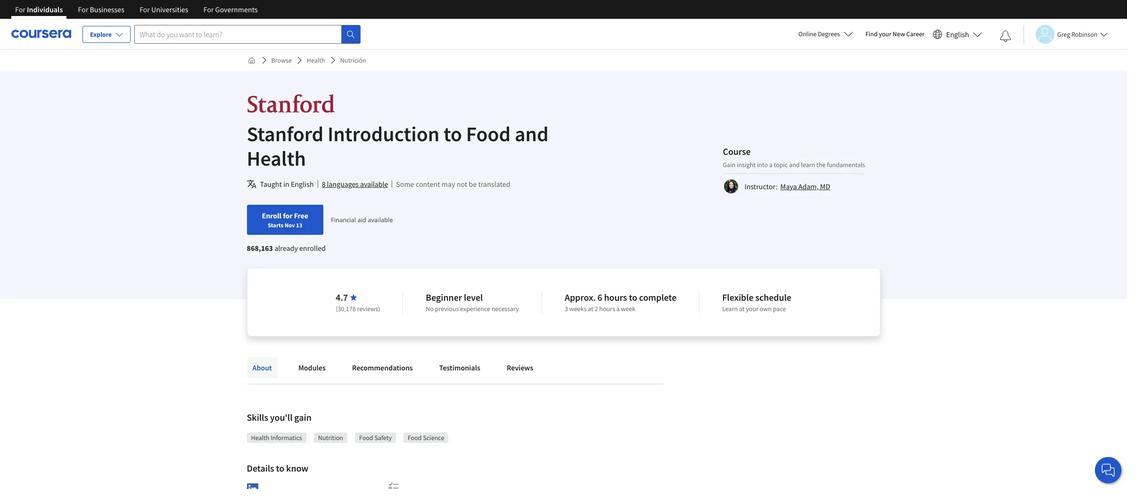 Task type: locate. For each thing, give the bounding box(es) containing it.
1 at from the left
[[588, 305, 593, 313]]

0 vertical spatial health
[[307, 56, 325, 65]]

a
[[769, 161, 773, 169], [616, 305, 620, 313]]

1 for from the left
[[15, 5, 25, 14]]

0 horizontal spatial a
[[616, 305, 620, 313]]

greg robinson button
[[1023, 25, 1108, 44]]

available inside button
[[360, 180, 388, 189]]

insight
[[737, 161, 756, 169]]

2 vertical spatial health
[[251, 434, 269, 443]]

course gain insight into a topic and learn the fundamentals
[[723, 145, 865, 169]]

at
[[588, 305, 593, 313], [739, 305, 745, 313]]

financial aid available button
[[331, 216, 393, 224]]

show notifications image
[[1000, 31, 1011, 42]]

aid
[[358, 216, 366, 224]]

modules link
[[293, 358, 331, 379]]

to
[[444, 121, 462, 147], [629, 292, 637, 304], [276, 463, 284, 475]]

at right the learn
[[739, 305, 745, 313]]

nutrition
[[318, 434, 343, 443]]

0 horizontal spatial food
[[359, 434, 373, 443]]

new
[[893, 30, 905, 38]]

0 horizontal spatial english
[[291, 180, 314, 189]]

for left businesses
[[78, 5, 88, 14]]

schedule
[[755, 292, 791, 304]]

available left some
[[360, 180, 388, 189]]

1 vertical spatial a
[[616, 305, 620, 313]]

starts
[[268, 222, 283, 229]]

3 for from the left
[[140, 5, 150, 14]]

0 vertical spatial your
[[879, 30, 891, 38]]

browse link
[[268, 52, 296, 69]]

financial aid available
[[331, 216, 393, 224]]

2 horizontal spatial food
[[466, 121, 511, 147]]

hours right "6" at the bottom right of the page
[[604, 292, 627, 304]]

1 horizontal spatial food
[[408, 434, 422, 443]]

0 vertical spatial to
[[444, 121, 462, 147]]

for for individuals
[[15, 5, 25, 14]]

3
[[565, 305, 568, 313]]

health inside health link
[[307, 56, 325, 65]]

4 for from the left
[[203, 5, 214, 14]]

0 horizontal spatial at
[[588, 305, 593, 313]]

0 vertical spatial english
[[946, 29, 969, 39]]

details
[[247, 463, 274, 475]]

at left 2
[[588, 305, 593, 313]]

8 languages available
[[322, 180, 388, 189]]

(30,178 reviews)
[[336, 305, 380, 313]]

1 vertical spatial health
[[247, 146, 306, 172]]

8
[[322, 180, 325, 189]]

experience
[[460, 305, 490, 313]]

stanford introduction to food and health
[[247, 121, 549, 172]]

science
[[423, 434, 444, 443]]

testimonials link
[[434, 358, 486, 379]]

already
[[274, 244, 298, 253]]

coursera image
[[11, 27, 71, 42]]

hours right 2
[[599, 305, 615, 313]]

1 vertical spatial your
[[746, 305, 758, 313]]

a right into
[[769, 161, 773, 169]]

flexible
[[722, 292, 754, 304]]

2 for from the left
[[78, 5, 88, 14]]

english right in
[[291, 180, 314, 189]]

greg robinson
[[1057, 30, 1098, 38]]

1 vertical spatial to
[[629, 292, 637, 304]]

degrees
[[818, 30, 840, 38]]

0 horizontal spatial your
[[746, 305, 758, 313]]

english
[[946, 29, 969, 39], [291, 180, 314, 189]]

for left governments at the left top
[[203, 5, 214, 14]]

1 horizontal spatial english
[[946, 29, 969, 39]]

0 vertical spatial and
[[515, 121, 549, 147]]

greg
[[1057, 30, 1070, 38]]

868,163
[[247, 244, 273, 253]]

english right career
[[946, 29, 969, 39]]

complete
[[639, 292, 677, 304]]

stanford university image
[[247, 93, 335, 115]]

career
[[906, 30, 925, 38]]

and inside course gain insight into a topic and learn the fundamentals
[[789, 161, 800, 169]]

available right aid on the top of page
[[368, 216, 393, 224]]

1 horizontal spatial to
[[444, 121, 462, 147]]

1 horizontal spatial your
[[879, 30, 891, 38]]

english inside button
[[946, 29, 969, 39]]

2 at from the left
[[739, 305, 745, 313]]

your left own
[[746, 305, 758, 313]]

What do you want to learn? text field
[[134, 25, 342, 44]]

your inside flexible schedule learn at your own pace
[[746, 305, 758, 313]]

hours
[[604, 292, 627, 304], [599, 305, 615, 313]]

6
[[597, 292, 602, 304]]

food
[[466, 121, 511, 147], [359, 434, 373, 443], [408, 434, 422, 443]]

skills
[[247, 412, 268, 424]]

0 vertical spatial available
[[360, 180, 388, 189]]

food safety
[[359, 434, 392, 443]]

md
[[820, 182, 830, 191]]

gain
[[723, 161, 736, 169]]

1 horizontal spatial a
[[769, 161, 773, 169]]

0 vertical spatial hours
[[604, 292, 627, 304]]

None search field
[[134, 25, 361, 44]]

own
[[760, 305, 772, 313]]

the
[[816, 161, 826, 169]]

find your new career link
[[861, 28, 929, 40]]

at inside approx. 6 hours to complete 3 weeks at 2 hours a week
[[588, 305, 593, 313]]

businesses
[[90, 5, 124, 14]]

1 vertical spatial and
[[789, 161, 800, 169]]

0 vertical spatial a
[[769, 161, 773, 169]]

your right find
[[879, 30, 891, 38]]

health up taught at the top of the page
[[247, 146, 306, 172]]

you'll
[[270, 412, 292, 424]]

for left individuals
[[15, 5, 25, 14]]

for for governments
[[203, 5, 214, 14]]

available for 8 languages available
[[360, 180, 388, 189]]

0 horizontal spatial to
[[276, 463, 284, 475]]

details to know
[[247, 463, 308, 475]]

food science
[[408, 434, 444, 443]]

nutrición link
[[336, 52, 370, 69]]

flexible schedule learn at your own pace
[[722, 292, 791, 313]]

2 horizontal spatial to
[[629, 292, 637, 304]]

health
[[307, 56, 325, 65], [247, 146, 306, 172], [251, 434, 269, 443]]

1 vertical spatial available
[[368, 216, 393, 224]]

a inside approx. 6 hours to complete 3 weeks at 2 hours a week
[[616, 305, 620, 313]]

recommendations
[[352, 363, 413, 373]]

maya
[[780, 182, 797, 191]]

0 horizontal spatial and
[[515, 121, 549, 147]]

health informatics
[[251, 434, 302, 443]]

health right browse
[[307, 56, 325, 65]]

beginner level no previous experience necessary
[[426, 292, 519, 313]]

chat with us image
[[1101, 463, 1116, 478]]

fundamentals
[[827, 161, 865, 169]]

1 vertical spatial english
[[291, 180, 314, 189]]

about
[[252, 363, 272, 373]]

explore button
[[82, 26, 131, 43]]

a left week
[[616, 305, 620, 313]]

enroll for free starts nov 13
[[262, 211, 308, 229]]

stanford
[[247, 121, 324, 147]]

instructor:
[[745, 182, 778, 191]]

health down skills
[[251, 434, 269, 443]]

enrolled
[[299, 244, 326, 253]]

1 horizontal spatial and
[[789, 161, 800, 169]]

for left universities
[[140, 5, 150, 14]]

a inside course gain insight into a topic and learn the fundamentals
[[769, 161, 773, 169]]

banner navigation
[[8, 0, 265, 19]]

learn
[[801, 161, 815, 169]]

for
[[15, 5, 25, 14], [78, 5, 88, 14], [140, 5, 150, 14], [203, 5, 214, 14]]

free
[[294, 211, 308, 221]]

health inside stanford introduction to food and health
[[247, 146, 306, 172]]

1 horizontal spatial at
[[739, 305, 745, 313]]



Task type: vqa. For each thing, say whether or not it's contained in the screenshot.
second 4.8
no



Task type: describe. For each thing, give the bounding box(es) containing it.
previous
[[435, 305, 459, 313]]

available for financial aid available
[[368, 216, 393, 224]]

for businesses
[[78, 5, 124, 14]]

food inside stanford introduction to food and health
[[466, 121, 511, 147]]

find your new career
[[865, 30, 925, 38]]

reviews link
[[501, 358, 539, 379]]

level
[[464, 292, 483, 304]]

4.7
[[336, 292, 348, 304]]

be
[[469, 180, 477, 189]]

robinson
[[1071, 30, 1098, 38]]

online
[[798, 30, 817, 38]]

868,163 already enrolled
[[247, 244, 326, 253]]

(30,178
[[336, 305, 356, 313]]

in
[[283, 180, 289, 189]]

13
[[296, 222, 302, 229]]

food for food science
[[408, 434, 422, 443]]

8 languages available button
[[322, 179, 388, 190]]

nov
[[285, 222, 295, 229]]

about link
[[247, 358, 278, 379]]

for for universities
[[140, 5, 150, 14]]

individuals
[[27, 5, 63, 14]]

reviews
[[507, 363, 533, 373]]

may
[[442, 180, 455, 189]]

informatics
[[271, 434, 302, 443]]

governments
[[215, 5, 258, 14]]

find
[[865, 30, 878, 38]]

for for businesses
[[78, 5, 88, 14]]

maya adam, md link
[[780, 182, 830, 191]]

gain
[[294, 412, 311, 424]]

enroll
[[262, 211, 281, 221]]

recommendations link
[[346, 358, 418, 379]]

explore
[[90, 30, 112, 39]]

browse
[[271, 56, 292, 65]]

to inside approx. 6 hours to complete 3 weeks at 2 hours a week
[[629, 292, 637, 304]]

adam,
[[798, 182, 819, 191]]

for universities
[[140, 5, 188, 14]]

english button
[[929, 19, 986, 49]]

at inside flexible schedule learn at your own pace
[[739, 305, 745, 313]]

some content may not be translated
[[396, 180, 510, 189]]

to inside stanford introduction to food and health
[[444, 121, 462, 147]]

financial
[[331, 216, 356, 224]]

know
[[286, 463, 308, 475]]

topic
[[774, 161, 788, 169]]

safety
[[374, 434, 392, 443]]

health link
[[303, 52, 329, 69]]

translated
[[478, 180, 510, 189]]

no
[[426, 305, 434, 313]]

home image
[[248, 57, 255, 64]]

food for food safety
[[359, 434, 373, 443]]

1 vertical spatial hours
[[599, 305, 615, 313]]

languages
[[327, 180, 359, 189]]

2 vertical spatial to
[[276, 463, 284, 475]]

for individuals
[[15, 5, 63, 14]]

2
[[595, 305, 598, 313]]

testimonials
[[439, 363, 480, 373]]

pace
[[773, 305, 786, 313]]

beginner
[[426, 292, 462, 304]]

approx.
[[565, 292, 596, 304]]

health for health informatics
[[251, 434, 269, 443]]

course
[[723, 145, 751, 157]]

modules
[[298, 363, 326, 373]]

reviews)
[[357, 305, 380, 313]]

skills you'll gain
[[247, 412, 311, 424]]

some
[[396, 180, 414, 189]]

and inside stanford introduction to food and health
[[515, 121, 549, 147]]

into
[[757, 161, 768, 169]]

maya adam, md image
[[724, 179, 738, 194]]

weeks
[[569, 305, 587, 313]]

for governments
[[203, 5, 258, 14]]

introduction
[[328, 121, 439, 147]]

health for health
[[307, 56, 325, 65]]

necessary
[[492, 305, 519, 313]]

universities
[[151, 5, 188, 14]]

nutrición
[[340, 56, 366, 65]]

week
[[621, 305, 636, 313]]

online degrees button
[[791, 24, 861, 44]]

approx. 6 hours to complete 3 weeks at 2 hours a week
[[565, 292, 677, 313]]

instructor: maya adam, md
[[745, 182, 830, 191]]

taught in english
[[260, 180, 314, 189]]

for
[[283, 211, 292, 221]]



